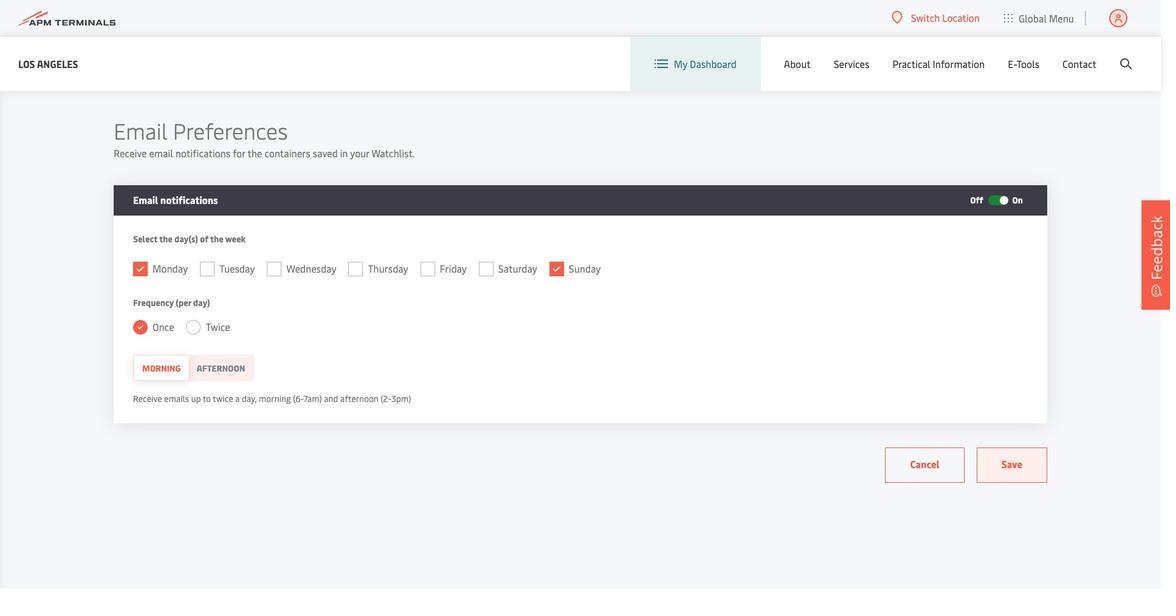 Task type: vqa. For each thing, say whether or not it's contained in the screenshot.
780.00 on the right top
yes



Task type: locate. For each thing, give the bounding box(es) containing it.
None checkbox
[[126, 144, 140, 159], [133, 262, 148, 277], [550, 262, 564, 277], [126, 376, 140, 391], [126, 144, 140, 159], [133, 262, 148, 277], [550, 262, 564, 277], [126, 376, 140, 391]]

email notifications
[[133, 193, 218, 207]]

email up email
[[114, 116, 167, 145]]

0 vertical spatial remove
[[138, 104, 169, 116]]

about
[[784, 57, 811, 71]]

bill of lading up 230182785
[[221, 140, 246, 163]]

dates
[[281, 26, 305, 39]]

bill for 230182785
[[221, 140, 233, 152]]

bill of lading button left ready
[[221, 140, 266, 163]]

16169.0
[[1032, 192, 1061, 203]]

container id button for msmu6465721
[[157, 330, 217, 354]]

1 horizontal spatial in
[[340, 147, 348, 160]]

your
[[350, 147, 370, 160]]

2 container id button from the top
[[157, 330, 217, 354]]

and right 7am)
[[324, 393, 338, 405]]

type
[[979, 146, 997, 157]]

1 horizontal spatial for
[[299, 140, 310, 152]]

los
[[18, 57, 35, 70]]

practical information
[[893, 57, 985, 71]]

e-tools button
[[1008, 36, 1040, 91]]

10/02/23 780.00
[[862, 185, 936, 203]]

container id button
[[157, 140, 213, 163], [157, 330, 217, 354]]

0 horizontal spatial for
[[233, 147, 245, 160]]

40/gp/96
[[979, 192, 1017, 203]]

in left your
[[340, 147, 348, 160]]

my
[[674, 57, 688, 71]]

1 vertical spatial remove
[[138, 294, 169, 306]]

lading
[[221, 152, 246, 163], [224, 342, 250, 354]]

1 vertical spatial and
[[809, 104, 823, 116]]

2 remove from list from the top
[[138, 294, 203, 306]]

2 list from the top
[[192, 294, 203, 306]]

afternoon
[[197, 363, 245, 375]]

off
[[971, 195, 984, 206]]

bill of lading button for 230182785
[[221, 140, 266, 163]]

1 list from the top
[[192, 104, 203, 116]]

1 vertical spatial remove from list
[[138, 294, 203, 306]]

from
[[171, 104, 190, 116], [171, 294, 190, 306]]

dashboard
[[690, 57, 737, 71]]

containers
[[265, 147, 311, 160], [195, 255, 274, 278]]

bill up 230182785
[[221, 140, 233, 152]]

frequency (per day)
[[133, 297, 210, 309]]

from for sudu8551170
[[171, 104, 190, 116]]

receive left email
[[114, 147, 147, 160]]

friday
[[440, 262, 467, 275]]

id for sudu8551170
[[157, 152, 165, 163]]

frequency
[[133, 297, 174, 309]]

to
[[203, 393, 211, 405]]

0 vertical spatial receive
[[114, 147, 147, 160]]

0 vertical spatial email
[[114, 116, 167, 145]]

container id up sudu8551170
[[157, 140, 194, 163]]

0 vertical spatial from
[[171, 104, 190, 116]]

1 vertical spatial bill of lading
[[224, 330, 250, 354]]

from up email
[[171, 104, 190, 116]]

day,
[[242, 393, 257, 405]]

the left ready
[[248, 147, 262, 160]]

email inside email preferences receive email notifications for the containers saved in your watchlist.
[[114, 116, 167, 145]]

sudu8551170
[[157, 192, 210, 203]]

show
[[594, 26, 617, 39]]

lading up afternoon
[[224, 342, 250, 354]]

for
[[299, 140, 310, 152], [233, 147, 245, 160]]

remove from list inside button
[[138, 294, 203, 306]]

about button
[[784, 36, 811, 91]]

0 vertical spatial lading
[[221, 152, 246, 163]]

1 remove from the top
[[138, 104, 169, 116]]

None checkbox
[[126, 190, 140, 205], [200, 262, 215, 277], [267, 262, 282, 277], [349, 262, 363, 277], [421, 262, 435, 277], [479, 262, 494, 277], [126, 335, 140, 349], [126, 190, 140, 205], [200, 262, 215, 277], [267, 262, 282, 277], [349, 262, 363, 277], [421, 262, 435, 277], [479, 262, 494, 277], [126, 335, 140, 349]]

remove
[[138, 104, 169, 116], [138, 294, 169, 306]]

and left date
[[694, 26, 710, 39]]

id down once
[[157, 342, 165, 354]]

the right of
[[210, 234, 224, 245]]

maersk
[[461, 185, 494, 197]]

yard
[[637, 179, 654, 191]]

the inside email preferences receive email notifications for the containers saved in your watchlist.
[[248, 147, 262, 160]]

1 vertical spatial list
[[192, 294, 203, 306]]

remove for sudu8551170
[[138, 104, 169, 116]]

1 vertical spatial receive
[[133, 393, 162, 405]]

services
[[834, 57, 870, 71]]

gated-
[[114, 255, 165, 278]]

container id button up the morning
[[157, 330, 217, 354]]

notifications up select the day(s) of the week
[[160, 193, 218, 207]]

2 id from the top
[[157, 342, 165, 354]]

sunday
[[569, 262, 601, 275]]

1 vertical spatial lading
[[224, 342, 250, 354]]

contact
[[1063, 57, 1097, 71]]

date
[[713, 26, 732, 39]]

1 vertical spatial container id button
[[157, 330, 217, 354]]

0 vertical spatial remove from list
[[138, 104, 203, 116]]

receive inside email preferences receive email notifications for the containers saved in your watchlist.
[[114, 147, 147, 160]]

of left ready
[[235, 140, 244, 152]]

shipping
[[400, 140, 433, 152]]

receive
[[114, 147, 147, 160], [133, 393, 162, 405]]

bill of lading for un929390
[[224, 330, 250, 354]]

in right dates
[[307, 26, 315, 39]]

None radio
[[133, 320, 148, 335], [134, 356, 189, 381], [133, 320, 148, 335], [134, 356, 189, 381]]

0 vertical spatial container id
[[157, 140, 194, 163]]

saturday
[[499, 262, 537, 275]]

0 vertical spatial bill
[[221, 140, 233, 152]]

0 vertical spatial bill of lading
[[221, 140, 246, 163]]

0 vertical spatial id
[[157, 152, 165, 163]]

1 container id button from the top
[[157, 140, 213, 163]]

/ right type at the top of the page
[[999, 146, 1003, 157]]

0 vertical spatial and
[[694, 26, 710, 39]]

230182785
[[221, 192, 264, 203]]

notifications down preferences
[[176, 147, 230, 160]]

search
[[781, 104, 807, 116]]

bill of lading up afternoon
[[224, 330, 250, 354]]

1 vertical spatial container id
[[157, 330, 194, 354]]

email up select
[[133, 193, 158, 207]]

0 vertical spatial container id button
[[157, 140, 213, 163]]

line
[[400, 152, 416, 163]]

1 remove from list from the top
[[138, 104, 203, 116]]

notifications inside email preferences receive email notifications for the containers saved in your watchlist.
[[176, 147, 230, 160]]

1 from from the top
[[171, 104, 190, 116]]

remove from list up email
[[138, 104, 203, 116]]

week
[[225, 234, 246, 245]]

bill for un929390
[[224, 330, 237, 342]]

remove from list for msmu6465721
[[138, 294, 203, 306]]

list inside button
[[192, 294, 203, 306]]

released
[[698, 192, 737, 203], [752, 192, 792, 203]]

container id up the morning
[[157, 330, 194, 354]]

1 vertical spatial id
[[157, 342, 165, 354]]

lading down preferences
[[221, 152, 246, 163]]

remove inside button
[[138, 294, 169, 306]]

from left day)
[[171, 294, 190, 306]]

10/02/23
[[862, 185, 898, 197]]

for down preferences
[[233, 147, 245, 160]]

arrive.
[[815, 26, 842, 39]]

container
[[157, 140, 194, 152], [336, 140, 373, 152], [157, 330, 194, 342]]

bill
[[221, 140, 233, 152], [224, 330, 237, 342]]

0 vertical spatial of
[[235, 140, 244, 152]]

email for notifications
[[133, 193, 158, 207]]

remove from list up once
[[138, 294, 203, 306]]

yard grounded (1c32581)
[[637, 179, 675, 215]]

bill of lading
[[221, 140, 246, 163], [224, 330, 250, 354]]

of
[[235, 140, 244, 152], [239, 330, 248, 342]]

receive left emails
[[133, 393, 162, 405]]

status
[[336, 152, 361, 163]]

remove up once
[[138, 294, 169, 306]]

0 vertical spatial in
[[307, 26, 315, 39]]

and left filter
[[809, 104, 823, 116]]

from inside remove from list button
[[171, 294, 190, 306]]

a
[[235, 393, 240, 405]]

for right ready
[[299, 140, 310, 152]]

columns
[[983, 104, 1016, 116]]

delivery?
[[274, 152, 309, 163]]

2 vertical spatial and
[[324, 393, 338, 405]]

780.00
[[909, 192, 936, 203]]

2 container id from the top
[[157, 330, 194, 354]]

day.
[[455, 26, 472, 39]]

1 vertical spatial from
[[171, 294, 190, 306]]

1 horizontal spatial released
[[752, 192, 792, 203]]

1 vertical spatial bill of lading button
[[224, 330, 269, 354]]

2 horizontal spatial and
[[809, 104, 823, 116]]

0 vertical spatial notifications
[[176, 147, 230, 160]]

None radio
[[186, 320, 201, 335], [189, 356, 253, 381], [186, 320, 201, 335], [189, 356, 253, 381]]

container id
[[157, 140, 194, 163], [157, 330, 194, 354]]

container for un929390
[[157, 330, 194, 342]]

id up email notifications
[[157, 152, 165, 163]]

los angeles link
[[18, 56, 78, 71]]

0 vertical spatial containers
[[265, 147, 311, 160]]

remove right 1
[[138, 104, 169, 116]]

7am)
[[304, 393, 322, 405]]

switch
[[911, 11, 940, 24]]

morning
[[259, 393, 291, 405]]

0 horizontal spatial released
[[698, 192, 737, 203]]

of right twice
[[239, 330, 248, 342]]

bill up afternoon
[[224, 330, 237, 342]]

notifications
[[176, 147, 230, 160], [160, 193, 218, 207]]

0 vertical spatial bill of lading button
[[221, 140, 266, 163]]

2 remove from the top
[[138, 294, 169, 306]]

1 id from the top
[[157, 152, 165, 163]]

/
[[996, 134, 999, 146], [999, 146, 1003, 157]]

*3rd shift appointment dates in termpoint reflect the previous day. appointments listed below show the actual time and date customers should arrive.
[[178, 26, 842, 39]]

ready for delivery?
[[274, 140, 310, 163]]

emails
[[164, 393, 189, 405]]

for inside the ready for delivery?
[[299, 140, 310, 152]]

bill of lading button up afternoon
[[224, 330, 269, 354]]

1 vertical spatial email
[[133, 193, 158, 207]]

2 from from the top
[[171, 294, 190, 306]]

1 container id from the top
[[157, 140, 194, 163]]

1 vertical spatial notifications
[[160, 193, 218, 207]]

1 vertical spatial of
[[239, 330, 248, 342]]

the left the day(s) on the left top of the page
[[159, 234, 173, 245]]

reflect
[[368, 26, 397, 39]]

container id button up sudu8551170
[[157, 140, 213, 163]]

1 vertical spatial in
[[340, 147, 348, 160]]

email
[[114, 116, 167, 145], [133, 193, 158, 207]]

should
[[783, 26, 812, 39]]

/ right size
[[996, 134, 999, 146]]

in inside email preferences receive email notifications for the containers saved in your watchlist.
[[340, 147, 348, 160]]

e-
[[1008, 57, 1017, 71]]

0 vertical spatial list
[[192, 104, 203, 116]]

1 vertical spatial bill
[[224, 330, 237, 342]]



Task type: describe. For each thing, give the bounding box(es) containing it.
search and filter button
[[757, 100, 844, 120]]

my dashboard button
[[655, 36, 737, 91]]

for inside email preferences receive email notifications for the containers saved in your watchlist.
[[233, 147, 245, 160]]

tuesday
[[220, 262, 255, 275]]

shipping line button
[[400, 140, 451, 163]]

14991.0
[[1026, 378, 1055, 389]]

wednesday
[[287, 262, 337, 275]]

services button
[[834, 36, 870, 91]]

09/26/23
[[522, 185, 559, 197]]

grounded
[[637, 192, 675, 203]]

once
[[153, 320, 174, 334]]

remove for msmu6465721
[[138, 294, 169, 306]]

container for 230182785
[[157, 140, 194, 152]]

remove from list for sudu8551170
[[138, 104, 203, 116]]

1 horizontal spatial and
[[694, 26, 710, 39]]

the right reflect
[[399, 26, 413, 39]]

previous
[[416, 26, 453, 39]]

day)
[[193, 297, 210, 309]]

(per
[[176, 297, 191, 309]]

3pm)
[[392, 393, 411, 405]]

size / type / height button
[[979, 134, 1022, 169]]

size
[[979, 134, 994, 146]]

2 released from the left
[[752, 192, 792, 203]]

msmu6465721
[[157, 378, 215, 389]]

switch location button
[[892, 11, 980, 24]]

container id for sudu8551170
[[157, 140, 194, 163]]

list for msmu6465721
[[192, 294, 203, 306]]

location
[[943, 11, 980, 24]]

on
[[1013, 195, 1023, 206]]

container id button for sudu8551170
[[157, 140, 213, 163]]

email for preferences
[[114, 116, 167, 145]]

lading for 230182785
[[221, 152, 246, 163]]

saved
[[313, 147, 338, 160]]

charleston
[[461, 198, 512, 209]]

ready
[[274, 140, 297, 152]]

list for sudu8551170
[[192, 104, 203, 116]]

0 horizontal spatial and
[[324, 393, 338, 405]]

termpoint
[[317, 26, 365, 39]]

of for 230182785
[[235, 140, 244, 152]]

search and filter
[[781, 104, 844, 116]]

feedback button
[[1142, 201, 1171, 310]]

information
[[933, 57, 985, 71]]

feedback
[[1147, 216, 1167, 280]]

select
[[133, 234, 158, 245]]

container id for msmu6465721
[[157, 330, 194, 354]]

un929390
[[224, 378, 266, 389]]

size / type / height
[[979, 134, 1004, 169]]

menu
[[1050, 11, 1074, 25]]

morning
[[142, 363, 181, 375]]

tools
[[1017, 57, 1040, 71]]

edit
[[966, 104, 981, 116]]

actual
[[635, 26, 669, 39]]

09/27/23
[[573, 185, 609, 197]]

watchlist.
[[372, 147, 415, 160]]

customers
[[734, 26, 780, 39]]

practical information button
[[893, 36, 985, 91]]

out
[[165, 255, 190, 278]]

containers inside email preferences receive email notifications for the containers saved in your watchlist.
[[265, 147, 311, 160]]

twice
[[206, 320, 230, 334]]

shift
[[200, 26, 219, 39]]

shipping line
[[400, 140, 433, 163]]

e-tools
[[1008, 57, 1040, 71]]

weight button
[[1026, 332, 1070, 352]]

time
[[672, 26, 692, 39]]

listed
[[538, 26, 563, 39]]

of for un929390
[[239, 330, 248, 342]]

practical
[[893, 57, 931, 71]]

bill of lading for 230182785
[[221, 140, 246, 163]]

maersk charleston
[[461, 185, 512, 209]]

of
[[200, 234, 209, 245]]

id for msmu6465721
[[157, 342, 165, 354]]

notifications button
[[856, 100, 929, 120]]

from for msmu6465721
[[171, 294, 190, 306]]

thursday
[[368, 262, 408, 275]]

mae
[[400, 192, 418, 203]]

edit columns button
[[942, 100, 1016, 120]]

receive emails up to twice a day, morning (6-7am) and afternoon (2-3pm)
[[133, 393, 411, 405]]

gated-out containers
[[114, 255, 274, 278]]

email preferences receive email notifications for the containers saved in your watchlist.
[[114, 116, 415, 160]]

afternoon
[[340, 393, 379, 405]]

my dashboard
[[674, 57, 737, 71]]

(1c32581)
[[637, 204, 674, 215]]

preferences
[[173, 116, 288, 145]]

*3rd
[[178, 26, 197, 39]]

yard
[[336, 192, 357, 203]]

los angeles
[[18, 57, 78, 70]]

monday
[[153, 262, 188, 275]]

the right show
[[619, 26, 633, 39]]

1 vertical spatial containers
[[195, 255, 274, 278]]

bill of lading button for un929390
[[224, 330, 269, 354]]

0 horizontal spatial in
[[307, 26, 315, 39]]

global menu button
[[992, 0, 1087, 36]]

lading for un929390
[[224, 342, 250, 354]]

appointments
[[474, 26, 536, 39]]

weight
[[1026, 336, 1053, 348]]

1
[[122, 103, 125, 117]]

below
[[565, 26, 591, 39]]

angeles
[[37, 57, 78, 70]]

contact button
[[1063, 36, 1097, 91]]

edit columns
[[966, 104, 1016, 116]]

and inside button
[[809, 104, 823, 116]]

select the day(s) of the week
[[133, 234, 246, 245]]

1 released from the left
[[698, 192, 737, 203]]

container status button
[[336, 140, 392, 163]]

global menu
[[1019, 11, 1074, 25]]



